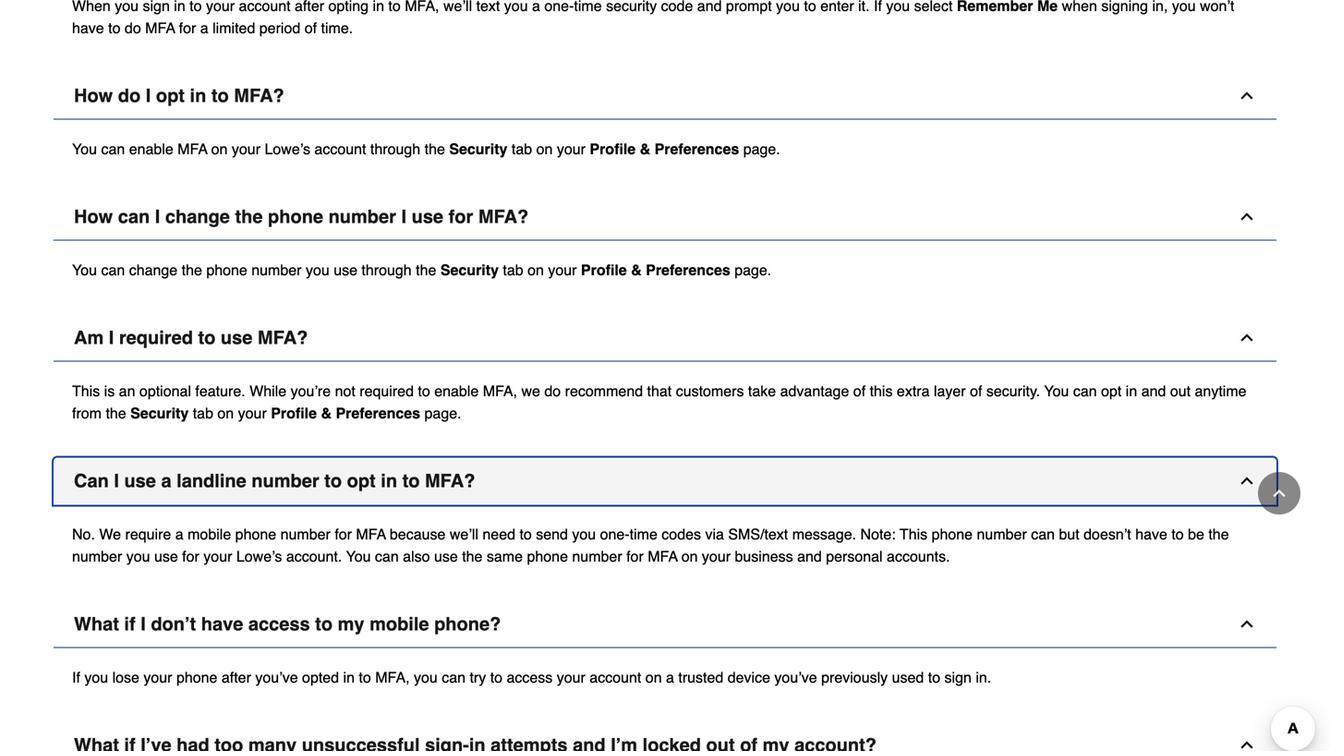 Task type: describe. For each thing, give the bounding box(es) containing it.
for up the don't
[[182, 548, 200, 565]]

when
[[1063, 0, 1098, 14]]

use inside the can i use a landline number to opt in to mfa? button
[[124, 470, 156, 492]]

take
[[749, 383, 777, 400]]

am
[[74, 327, 104, 348]]

lose
[[112, 669, 139, 686]]

have inside button
[[201, 614, 243, 635]]

a inside when signing in, you won't have to do mfa for a limited period of time.
[[200, 19, 209, 37]]

from
[[72, 405, 102, 422]]

need
[[483, 526, 516, 543]]

opted
[[302, 669, 339, 686]]

can
[[74, 470, 109, 492]]

2 vertical spatial profile
[[271, 405, 317, 422]]

used
[[892, 669, 925, 686]]

mfa down codes
[[648, 548, 678, 565]]

use inside how can i change the phone number i use for mfa? button
[[412, 206, 444, 227]]

sms/text
[[729, 526, 789, 543]]

number down how can i change the phone number i use for mfa?
[[252, 262, 302, 279]]

1 you've from the left
[[255, 669, 298, 686]]

you inside when signing in, you won't have to do mfa for a limited period of time.
[[1173, 0, 1197, 14]]

but
[[1060, 526, 1080, 543]]

after
[[222, 669, 251, 686]]

this inside no. we require a mobile phone number for mfa because we'll need to send you one-time codes via sms/text message. note: this phone number can but doesn't have to be the number you use for your lowe's account. you can also use the same phone number for mfa on your business and personal accounts.
[[900, 526, 928, 543]]

can i use a landline number to opt in to mfa? button
[[54, 458, 1277, 505]]

you can change the phone number you use through the security tab on your profile & preferences page.
[[72, 262, 772, 279]]

be
[[1189, 526, 1205, 543]]

mfa, inside this is an optional feature. while you're not required to enable mfa, we do recommend that customers take advantage of this extra layer of security. you can opt in and out anytime from the
[[483, 383, 518, 400]]

optional
[[139, 383, 191, 400]]

mfa inside when signing in, you won't have to do mfa for a limited period of time.
[[145, 19, 175, 37]]

also
[[403, 548, 430, 565]]

message.
[[793, 526, 857, 543]]

0 horizontal spatial opt
[[156, 85, 185, 106]]

via
[[706, 526, 725, 543]]

to inside this is an optional feature. while you're not required to enable mfa, we do recommend that customers take advantage of this extra layer of security. you can opt in and out anytime from the
[[418, 383, 430, 400]]

we'll
[[450, 526, 479, 543]]

business
[[735, 548, 794, 565]]

number down "security tab on your profile & preferences page."
[[252, 470, 319, 492]]

lowe's inside no. we require a mobile phone number for mfa because we'll need to send you one-time codes via sms/text message. note: this phone number can but doesn't have to be the number you use for your lowe's account. you can also use the same phone number for mfa on your business and personal accounts.
[[236, 548, 282, 565]]

chevron up image for am i required to use mfa?
[[1238, 329, 1257, 347]]

number left but
[[977, 526, 1028, 543]]

can inside this is an optional feature. while you're not required to enable mfa, we do recommend that customers take advantage of this extra layer of security. you can opt in and out anytime from the
[[1074, 383, 1098, 400]]

one-
[[600, 526, 630, 543]]

we
[[522, 383, 541, 400]]

use down we'll
[[434, 548, 458, 565]]

in.
[[976, 669, 992, 686]]

chevron up image for can i use a landline number to opt in to mfa?
[[1238, 472, 1257, 490]]

in inside this is an optional feature. while you're not required to enable mfa, we do recommend that customers take advantage of this extra layer of security. you can opt in and out anytime from the
[[1126, 383, 1138, 400]]

layer
[[934, 383, 966, 400]]

customers
[[676, 383, 744, 400]]

in,
[[1153, 0, 1169, 14]]

codes
[[662, 526, 702, 543]]

0 vertical spatial enable
[[129, 140, 174, 158]]

number down we
[[72, 548, 122, 565]]

have inside no. we require a mobile phone number for mfa because we'll need to send you one-time codes via sms/text message. note: this phone number can but doesn't have to be the number you use for your lowe's account. you can also use the same phone number for mfa on your business and personal accounts.
[[1136, 526, 1168, 543]]

out
[[1171, 383, 1191, 400]]

through for mfa?
[[371, 140, 421, 158]]

my
[[338, 614, 365, 635]]

because
[[390, 526, 446, 543]]

period
[[260, 19, 301, 37]]

2 vertical spatial &
[[321, 405, 332, 422]]

you can enable mfa on your lowe's account through the security tab on your profile & preferences page.
[[72, 140, 781, 158]]

1 vertical spatial account
[[590, 669, 642, 686]]

is
[[104, 383, 115, 400]]

am i required to use mfa?
[[74, 327, 308, 348]]

number up account.
[[281, 526, 331, 543]]

to inside when signing in, you won't have to do mfa for a limited period of time.
[[108, 19, 121, 37]]

required inside this is an optional feature. while you're not required to enable mfa, we do recommend that customers take advantage of this extra layer of security. you can opt in and out anytime from the
[[360, 383, 414, 400]]

this
[[870, 383, 893, 400]]

feature.
[[195, 383, 246, 400]]

when signing in, you won't have to do mfa for a limited period of time.
[[72, 0, 1235, 37]]

1 vertical spatial mfa,
[[375, 669, 410, 686]]

to inside the what if i don't have access to my mobile phone? button
[[315, 614, 333, 635]]

1 vertical spatial access
[[507, 669, 553, 686]]

limited
[[213, 19, 255, 37]]

do inside how do i opt in to mfa? button
[[118, 85, 141, 106]]

1 vertical spatial change
[[129, 262, 178, 279]]

to inside how do i opt in to mfa? button
[[212, 85, 229, 106]]

number down one-
[[572, 548, 623, 565]]

signing
[[1102, 0, 1149, 14]]

page. for how can i change the phone number i use for mfa?
[[735, 262, 772, 279]]

& for how do i opt in to mfa?
[[640, 140, 651, 158]]

phone?
[[434, 614, 501, 635]]

and inside this is an optional feature. while you're not required to enable mfa, we do recommend that customers take advantage of this extra layer of security. you can opt in and out anytime from the
[[1142, 383, 1167, 400]]

what
[[74, 614, 119, 635]]

if you lose your phone after you've opted in to mfa, you can try to access your account on a trusted device you've previously used to sign in.
[[72, 669, 992, 686]]

not
[[335, 383, 356, 400]]

profile for how do i opt in to mfa?
[[590, 140, 636, 158]]

a left the trusted
[[666, 669, 675, 686]]

you left one-
[[572, 526, 596, 543]]

while
[[250, 383, 287, 400]]

personal
[[826, 548, 883, 565]]

scroll to top element
[[1259, 472, 1301, 515]]

access inside button
[[249, 614, 310, 635]]

trusted
[[679, 669, 724, 686]]

what if i don't have access to my mobile phone? button
[[54, 601, 1277, 648]]

previously
[[822, 669, 888, 686]]

device
[[728, 669, 771, 686]]

mfa? inside "button"
[[258, 327, 308, 348]]

security tab on your profile & preferences page.
[[130, 405, 462, 422]]

that
[[647, 383, 672, 400]]

required inside "button"
[[119, 327, 193, 348]]

for inside when signing in, you won't have to do mfa for a limited period of time.
[[179, 19, 196, 37]]

through for number
[[362, 262, 412, 279]]

send
[[536, 526, 568, 543]]

preferences for how can i change the phone number i use for mfa?
[[646, 262, 731, 279]]

2 vertical spatial tab
[[193, 405, 213, 422]]

opt inside this is an optional feature. while you're not required to enable mfa, we do recommend that customers take advantage of this extra layer of security. you can opt in and out anytime from the
[[1102, 383, 1122, 400]]

2 vertical spatial preferences
[[336, 405, 421, 422]]

landline
[[177, 470, 247, 492]]

use down require
[[154, 548, 178, 565]]



Task type: vqa. For each thing, say whether or not it's contained in the screenshot.
can inside the This is an optional feature. While you're not required to enable MFA, we do recommend that customers take advantage of this extra layer of security. You can opt in and out anytime from the
yes



Task type: locate. For each thing, give the bounding box(es) containing it.
you right 'if'
[[84, 669, 108, 686]]

&
[[640, 140, 651, 158], [631, 262, 642, 279], [321, 405, 332, 422]]

for left limited
[[179, 19, 196, 37]]

1 vertical spatial mobile
[[370, 614, 429, 635]]

1 vertical spatial opt
[[1102, 383, 1122, 400]]

1 horizontal spatial mobile
[[370, 614, 429, 635]]

2 horizontal spatial have
[[1136, 526, 1168, 543]]

3 chevron up image from the top
[[1238, 615, 1257, 634]]

1 vertical spatial through
[[362, 262, 412, 279]]

how can i change the phone number i use for mfa? button
[[54, 194, 1277, 241]]

change inside how can i change the phone number i use for mfa? button
[[165, 206, 230, 227]]

for inside button
[[449, 206, 473, 227]]

i
[[146, 85, 151, 106], [155, 206, 160, 227], [402, 206, 407, 227], [109, 327, 114, 348], [114, 470, 119, 492], [141, 614, 146, 635]]

you've
[[255, 669, 298, 686], [775, 669, 818, 686]]

1 horizontal spatial opt
[[347, 470, 376, 492]]

chevron up image for what if i don't have access to my mobile phone?
[[1238, 615, 1257, 634]]

2 vertical spatial do
[[545, 383, 561, 400]]

profile down you're
[[271, 405, 317, 422]]

0 vertical spatial mfa,
[[483, 383, 518, 400]]

access right try
[[507, 669, 553, 686]]

you inside no. we require a mobile phone number for mfa because we'll need to send you one-time codes via sms/text message. note: this phone number can but doesn't have to be the number you use for your lowe's account. you can also use the same phone number for mfa on your business and personal accounts.
[[346, 548, 371, 565]]

mfa, right opted
[[375, 669, 410, 686]]

access up opted
[[249, 614, 310, 635]]

account.
[[286, 548, 342, 565]]

& for how can i change the phone number i use for mfa?
[[631, 262, 642, 279]]

account
[[315, 140, 366, 158], [590, 669, 642, 686]]

0 horizontal spatial access
[[249, 614, 310, 635]]

for up account.
[[335, 526, 352, 543]]

you
[[1173, 0, 1197, 14], [306, 262, 330, 279], [572, 526, 596, 543], [126, 548, 150, 565], [84, 669, 108, 686], [414, 669, 438, 686]]

0 horizontal spatial you've
[[255, 669, 298, 686]]

0 vertical spatial access
[[249, 614, 310, 635]]

mobile
[[188, 526, 231, 543], [370, 614, 429, 635]]

chevron up image inside the what if i don't have access to my mobile phone? button
[[1238, 615, 1257, 634]]

tab for how do i opt in to mfa?
[[512, 140, 532, 158]]

1 chevron up image from the top
[[1238, 86, 1257, 105]]

1 vertical spatial and
[[798, 548, 822, 565]]

note:
[[861, 526, 896, 543]]

1 vertical spatial tab
[[503, 262, 524, 279]]

same
[[487, 548, 523, 565]]

this up the accounts.
[[900, 526, 928, 543]]

how
[[74, 85, 113, 106], [74, 206, 113, 227]]

for down the time
[[627, 548, 644, 565]]

account up how can i change the phone number i use for mfa?
[[315, 140, 366, 158]]

how can i change the phone number i use for mfa?
[[74, 206, 529, 227]]

mobile right my
[[370, 614, 429, 635]]

and left out
[[1142, 383, 1167, 400]]

use down how can i change the phone number i use for mfa?
[[334, 262, 358, 279]]

enable left 'we'
[[435, 383, 479, 400]]

required right not
[[360, 383, 414, 400]]

0 horizontal spatial mobile
[[188, 526, 231, 543]]

required
[[119, 327, 193, 348], [360, 383, 414, 400]]

you down require
[[126, 548, 150, 565]]

1 horizontal spatial access
[[507, 669, 553, 686]]

profile down how can i change the phone number i use for mfa? button
[[581, 262, 627, 279]]

tab for how can i change the phone number i use for mfa?
[[503, 262, 524, 279]]

of left time.
[[305, 19, 317, 37]]

use
[[412, 206, 444, 227], [334, 262, 358, 279], [221, 327, 253, 348], [124, 470, 156, 492], [154, 548, 178, 565], [434, 548, 458, 565]]

chevron up image inside the am i required to use mfa? "button"
[[1238, 329, 1257, 347]]

1 vertical spatial security
[[441, 262, 499, 279]]

you inside this is an optional feature. while you're not required to enable mfa, we do recommend that customers take advantage of this extra layer of security. you can opt in and out anytime from the
[[1045, 383, 1070, 400]]

preferences for how do i opt in to mfa?
[[655, 140, 740, 158]]

of right layer
[[971, 383, 983, 400]]

you're
[[291, 383, 331, 400]]

1 vertical spatial required
[[360, 383, 414, 400]]

account down the what if i don't have access to my mobile phone? button
[[590, 669, 642, 686]]

won't
[[1201, 0, 1235, 14]]

mobile down landline
[[188, 526, 231, 543]]

do inside this is an optional feature. while you're not required to enable mfa, we do recommend that customers take advantage of this extra layer of security. you can opt in and out anytime from the
[[545, 383, 561, 400]]

anytime
[[1196, 383, 1247, 400]]

1 vertical spatial profile
[[581, 262, 627, 279]]

an
[[119, 383, 135, 400]]

1 horizontal spatial mfa,
[[483, 383, 518, 400]]

0 vertical spatial lowe's
[[265, 140, 311, 158]]

you
[[72, 140, 97, 158], [72, 262, 97, 279], [1045, 383, 1070, 400], [346, 548, 371, 565]]

if
[[124, 614, 136, 635]]

try
[[470, 669, 486, 686]]

preferences down how can i change the phone number i use for mfa? button
[[646, 262, 731, 279]]

security.
[[987, 383, 1041, 400]]

i inside "button"
[[109, 327, 114, 348]]

the inside how can i change the phone number i use for mfa? button
[[235, 206, 263, 227]]

enable
[[129, 140, 174, 158], [435, 383, 479, 400]]

lowe's
[[265, 140, 311, 158], [236, 548, 282, 565]]

time.
[[321, 19, 353, 37]]

we
[[99, 526, 121, 543]]

how do i opt in to mfa? button
[[54, 73, 1277, 120]]

1 horizontal spatial you've
[[775, 669, 818, 686]]

0 horizontal spatial mfa,
[[375, 669, 410, 686]]

2 chevron up image from the top
[[1238, 208, 1257, 226]]

how do i opt in to mfa?
[[74, 85, 284, 106]]

0 vertical spatial how
[[74, 85, 113, 106]]

the inside this is an optional feature. while you're not required to enable mfa, we do recommend that customers take advantage of this extra layer of security. you can opt in and out anytime from the
[[106, 405, 126, 422]]

use up feature.
[[221, 327, 253, 348]]

profile for how can i change the phone number i use for mfa?
[[581, 262, 627, 279]]

number
[[329, 206, 396, 227], [252, 262, 302, 279], [252, 470, 319, 492], [281, 526, 331, 543], [977, 526, 1028, 543], [72, 548, 122, 565], [572, 548, 623, 565]]

advantage
[[781, 383, 850, 400]]

0 vertical spatial and
[[1142, 383, 1167, 400]]

mfa, left 'we'
[[483, 383, 518, 400]]

enable inside this is an optional feature. while you're not required to enable mfa, we do recommend that customers take advantage of this extra layer of security. you can opt in and out anytime from the
[[435, 383, 479, 400]]

number up the you can change the phone number you use through the security tab on your profile & preferences page.
[[329, 206, 396, 227]]

0 horizontal spatial account
[[315, 140, 366, 158]]

chevron up image inside how do i opt in to mfa? button
[[1238, 86, 1257, 105]]

1 vertical spatial page.
[[735, 262, 772, 279]]

enable down how do i opt in to mfa?
[[129, 140, 174, 158]]

of
[[305, 19, 317, 37], [854, 383, 866, 400], [971, 383, 983, 400]]

0 horizontal spatial and
[[798, 548, 822, 565]]

sign
[[945, 669, 972, 686]]

& down how do i opt in to mfa? button
[[640, 140, 651, 158]]

chevron up image
[[1238, 86, 1257, 105], [1238, 208, 1257, 226], [1238, 615, 1257, 634], [1238, 736, 1257, 751]]

require
[[125, 526, 171, 543]]

page.
[[744, 140, 781, 158], [735, 262, 772, 279], [425, 405, 462, 422]]

and down message.
[[798, 548, 822, 565]]

this inside this is an optional feature. while you're not required to enable mfa, we do recommend that customers take advantage of this extra layer of security. you can opt in and out anytime from the
[[72, 383, 100, 400]]

mfa down how do i opt in to mfa?
[[178, 140, 208, 158]]

tab
[[512, 140, 532, 158], [503, 262, 524, 279], [193, 405, 213, 422]]

2 vertical spatial opt
[[347, 470, 376, 492]]

a left limited
[[200, 19, 209, 37]]

security for how can i change the phone number i use for mfa?
[[441, 262, 499, 279]]

you left try
[[414, 669, 438, 686]]

0 vertical spatial tab
[[512, 140, 532, 158]]

preferences down how do i opt in to mfa? button
[[655, 140, 740, 158]]

for up the you can change the phone number you use through the security tab on your profile & preferences page.
[[449, 206, 473, 227]]

mfa
[[145, 19, 175, 37], [178, 140, 208, 158], [356, 526, 386, 543], [648, 548, 678, 565]]

1 vertical spatial &
[[631, 262, 642, 279]]

0 vertical spatial this
[[72, 383, 100, 400]]

phone
[[268, 206, 324, 227], [206, 262, 248, 279], [235, 526, 277, 543], [932, 526, 973, 543], [527, 548, 568, 565], [176, 669, 218, 686]]

1 horizontal spatial account
[[590, 669, 642, 686]]

0 vertical spatial opt
[[156, 85, 185, 106]]

0 vertical spatial required
[[119, 327, 193, 348]]

0 horizontal spatial of
[[305, 19, 317, 37]]

1 horizontal spatial and
[[1142, 383, 1167, 400]]

use inside the am i required to use mfa? "button"
[[221, 327, 253, 348]]

time
[[630, 526, 658, 543]]

page. for how do i opt in to mfa?
[[744, 140, 781, 158]]

the
[[425, 140, 445, 158], [235, 206, 263, 227], [182, 262, 202, 279], [416, 262, 437, 279], [106, 405, 126, 422], [1209, 526, 1230, 543], [462, 548, 483, 565]]

have inside when signing in, you won't have to do mfa for a limited period of time.
[[72, 19, 104, 37]]

chevron up image inside the can i use a landline number to opt in to mfa? button
[[1238, 472, 1257, 490]]

1 vertical spatial preferences
[[646, 262, 731, 279]]

can i use a landline number to opt in to mfa?
[[74, 470, 475, 492]]

0 vertical spatial preferences
[[655, 140, 740, 158]]

& down you're
[[321, 405, 332, 422]]

1 horizontal spatial have
[[201, 614, 243, 635]]

0 horizontal spatial this
[[72, 383, 100, 400]]

chevron up image
[[1238, 329, 1257, 347], [1238, 472, 1257, 490], [1271, 484, 1289, 503]]

to
[[108, 19, 121, 37], [212, 85, 229, 106], [198, 327, 216, 348], [418, 383, 430, 400], [325, 470, 342, 492], [403, 470, 420, 492], [520, 526, 532, 543], [1172, 526, 1185, 543], [315, 614, 333, 635], [359, 669, 371, 686], [491, 669, 503, 686], [929, 669, 941, 686]]

through
[[371, 140, 421, 158], [362, 262, 412, 279]]

1 how from the top
[[74, 85, 113, 106]]

you down how can i change the phone number i use for mfa?
[[306, 262, 330, 279]]

can
[[101, 140, 125, 158], [118, 206, 150, 227], [101, 262, 125, 279], [1074, 383, 1098, 400], [1032, 526, 1056, 543], [375, 548, 399, 565], [442, 669, 466, 686]]

lowe's up how can i change the phone number i use for mfa?
[[265, 140, 311, 158]]

2 you've from the left
[[775, 669, 818, 686]]

0 vertical spatial through
[[371, 140, 421, 158]]

1 vertical spatial have
[[1136, 526, 1168, 543]]

preferences
[[655, 140, 740, 158], [646, 262, 731, 279], [336, 405, 421, 422]]

to inside the am i required to use mfa? "button"
[[198, 327, 216, 348]]

don't
[[151, 614, 196, 635]]

1 vertical spatial how
[[74, 206, 113, 227]]

1 horizontal spatial enable
[[435, 383, 479, 400]]

of left this
[[854, 383, 866, 400]]

profile down how do i opt in to mfa? button
[[590, 140, 636, 158]]

0 vertical spatial have
[[72, 19, 104, 37]]

no. we require a mobile phone number for mfa because we'll need to send you one-time codes via sms/text message. note: this phone number can but doesn't have to be the number you use for your lowe's account. you can also use the same phone number for mfa on your business and personal accounts.
[[72, 526, 1230, 565]]

0 vertical spatial &
[[640, 140, 651, 158]]

mfa up how do i opt in to mfa?
[[145, 19, 175, 37]]

you've right device
[[775, 669, 818, 686]]

mfa,
[[483, 383, 518, 400], [375, 669, 410, 686]]

profile
[[590, 140, 636, 158], [581, 262, 627, 279], [271, 405, 317, 422]]

a inside button
[[161, 470, 172, 492]]

lowe's left account.
[[236, 548, 282, 565]]

have
[[72, 19, 104, 37], [1136, 526, 1168, 543], [201, 614, 243, 635]]

accounts.
[[887, 548, 951, 565]]

1 vertical spatial lowe's
[[236, 548, 282, 565]]

no.
[[72, 526, 95, 543]]

this
[[72, 383, 100, 400], [900, 526, 928, 543]]

a inside no. we require a mobile phone number for mfa because we'll need to send you one-time codes via sms/text message. note: this phone number can but doesn't have to be the number you use for your lowe's account. you can also use the same phone number for mfa on your business and personal accounts.
[[175, 526, 184, 543]]

of inside when signing in, you won't have to do mfa for a limited period of time.
[[305, 19, 317, 37]]

this is an optional feature. while you're not required to enable mfa, we do recommend that customers take advantage of this extra layer of security. you can opt in and out anytime from the
[[72, 383, 1247, 422]]

use right can
[[124, 470, 156, 492]]

preferences down not
[[336, 405, 421, 422]]

1 vertical spatial do
[[118, 85, 141, 106]]

can inside button
[[118, 206, 150, 227]]

security
[[449, 140, 508, 158], [441, 262, 499, 279], [130, 405, 189, 422]]

1 horizontal spatial required
[[360, 383, 414, 400]]

chevron up image for how do i opt in to mfa?
[[1238, 86, 1257, 105]]

mobile inside button
[[370, 614, 429, 635]]

extra
[[897, 383, 930, 400]]

security for how do i opt in to mfa?
[[449, 140, 508, 158]]

doesn't
[[1084, 526, 1132, 543]]

if
[[72, 669, 80, 686]]

0 vertical spatial account
[[315, 140, 366, 158]]

0 vertical spatial page.
[[744, 140, 781, 158]]

2 horizontal spatial of
[[971, 383, 983, 400]]

on
[[211, 140, 228, 158], [537, 140, 553, 158], [528, 262, 544, 279], [218, 405, 234, 422], [682, 548, 698, 565], [646, 669, 662, 686]]

you've right after
[[255, 669, 298, 686]]

and inside no. we require a mobile phone number for mfa because we'll need to send you one-time codes via sms/text message. note: this phone number can but doesn't have to be the number you use for your lowe's account. you can also use the same phone number for mfa on your business and personal accounts.
[[798, 548, 822, 565]]

am i required to use mfa? button
[[54, 315, 1277, 362]]

2 vertical spatial page.
[[425, 405, 462, 422]]

2 vertical spatial security
[[130, 405, 189, 422]]

required up optional on the bottom of page
[[119, 327, 193, 348]]

2 vertical spatial have
[[201, 614, 243, 635]]

do inside when signing in, you won't have to do mfa for a limited period of time.
[[125, 19, 141, 37]]

opt
[[156, 85, 185, 106], [1102, 383, 1122, 400], [347, 470, 376, 492]]

chevron up image inside how can i change the phone number i use for mfa? button
[[1238, 208, 1257, 226]]

0 vertical spatial do
[[125, 19, 141, 37]]

you right in, at the right top of the page
[[1173, 0, 1197, 14]]

1 vertical spatial enable
[[435, 383, 479, 400]]

0 vertical spatial security
[[449, 140, 508, 158]]

a right require
[[175, 526, 184, 543]]

how for how can i change the phone number i use for mfa?
[[74, 206, 113, 227]]

0 horizontal spatial required
[[119, 327, 193, 348]]

use up the you can change the phone number you use through the security tab on your profile & preferences page.
[[412, 206, 444, 227]]

what if i don't have access to my mobile phone?
[[74, 614, 501, 635]]

4 chevron up image from the top
[[1238, 736, 1257, 751]]

on inside no. we require a mobile phone number for mfa because we'll need to send you one-time codes via sms/text message. note: this phone number can but doesn't have to be the number you use for your lowe's account. you can also use the same phone number for mfa on your business and personal accounts.
[[682, 548, 698, 565]]

mobile inside no. we require a mobile phone number for mfa because we'll need to send you one-time codes via sms/text message. note: this phone number can but doesn't have to be the number you use for your lowe's account. you can also use the same phone number for mfa on your business and personal accounts.
[[188, 526, 231, 543]]

chevron up image inside scroll to top "element"
[[1271, 484, 1289, 503]]

0 vertical spatial change
[[165, 206, 230, 227]]

access
[[249, 614, 310, 635], [507, 669, 553, 686]]

phone inside button
[[268, 206, 324, 227]]

1 horizontal spatial this
[[900, 526, 928, 543]]

recommend
[[565, 383, 643, 400]]

this up from at the bottom of page
[[72, 383, 100, 400]]

0 horizontal spatial enable
[[129, 140, 174, 158]]

0 horizontal spatial have
[[72, 19, 104, 37]]

0 vertical spatial mobile
[[188, 526, 231, 543]]

0 vertical spatial profile
[[590, 140, 636, 158]]

how for how do i opt in to mfa?
[[74, 85, 113, 106]]

& down how can i change the phone number i use for mfa? button
[[631, 262, 642, 279]]

1 horizontal spatial of
[[854, 383, 866, 400]]

chevron up image for how can i change the phone number i use for mfa?
[[1238, 208, 1257, 226]]

a
[[200, 19, 209, 37], [161, 470, 172, 492], [175, 526, 184, 543], [666, 669, 675, 686]]

1 vertical spatial this
[[900, 526, 928, 543]]

a left landline
[[161, 470, 172, 492]]

2 horizontal spatial opt
[[1102, 383, 1122, 400]]

mfa left because
[[356, 526, 386, 543]]

2 how from the top
[[74, 206, 113, 227]]



